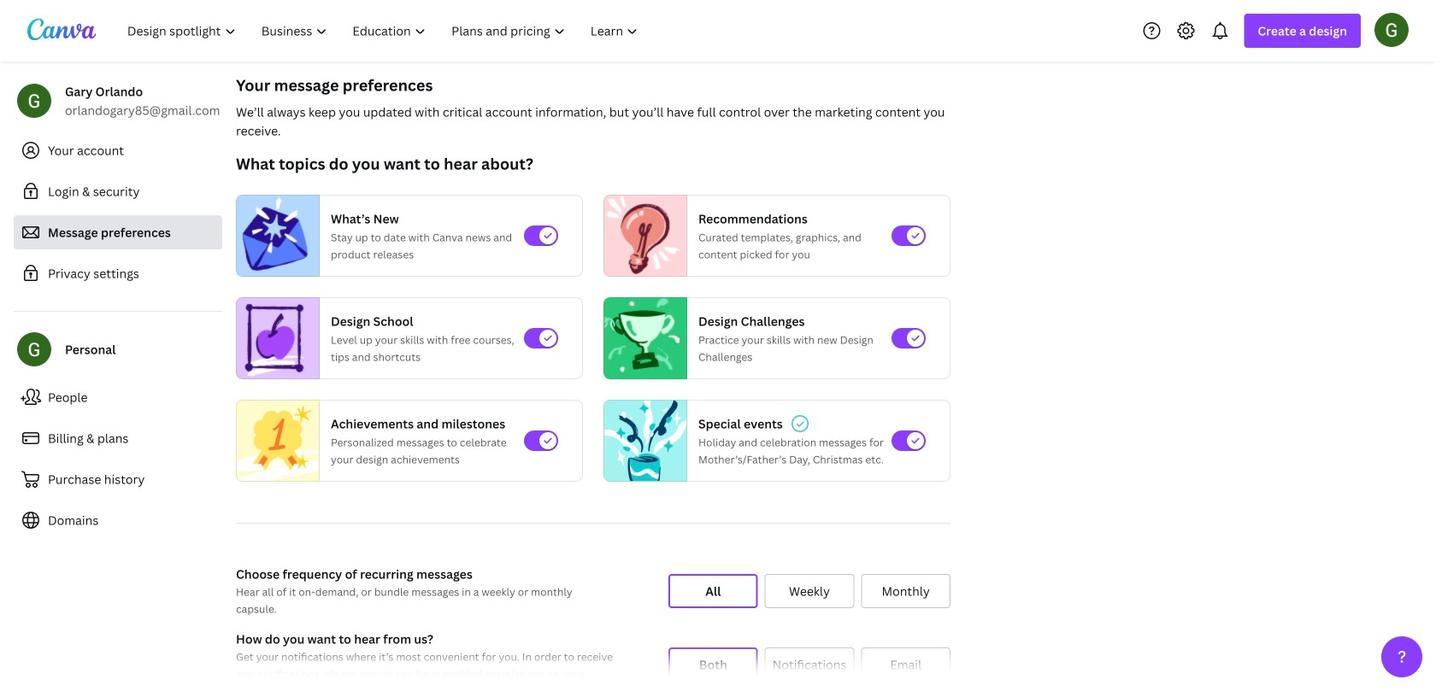 Task type: vqa. For each thing, say whether or not it's contained in the screenshot.
leftmost from
no



Task type: locate. For each thing, give the bounding box(es) containing it.
None button
[[669, 575, 758, 609], [765, 575, 855, 609], [861, 575, 951, 609], [669, 648, 758, 682], [765, 648, 855, 682], [861, 648, 951, 682], [669, 575, 758, 609], [765, 575, 855, 609], [861, 575, 951, 609], [669, 648, 758, 682], [765, 648, 855, 682], [861, 648, 951, 682]]

topic image
[[237, 195, 312, 277], [605, 195, 680, 277], [237, 298, 312, 380], [605, 298, 680, 380], [237, 396, 319, 486], [605, 396, 687, 486]]

gary orlando image
[[1375, 13, 1409, 47]]



Task type: describe. For each thing, give the bounding box(es) containing it.
top level navigation element
[[116, 14, 653, 48]]



